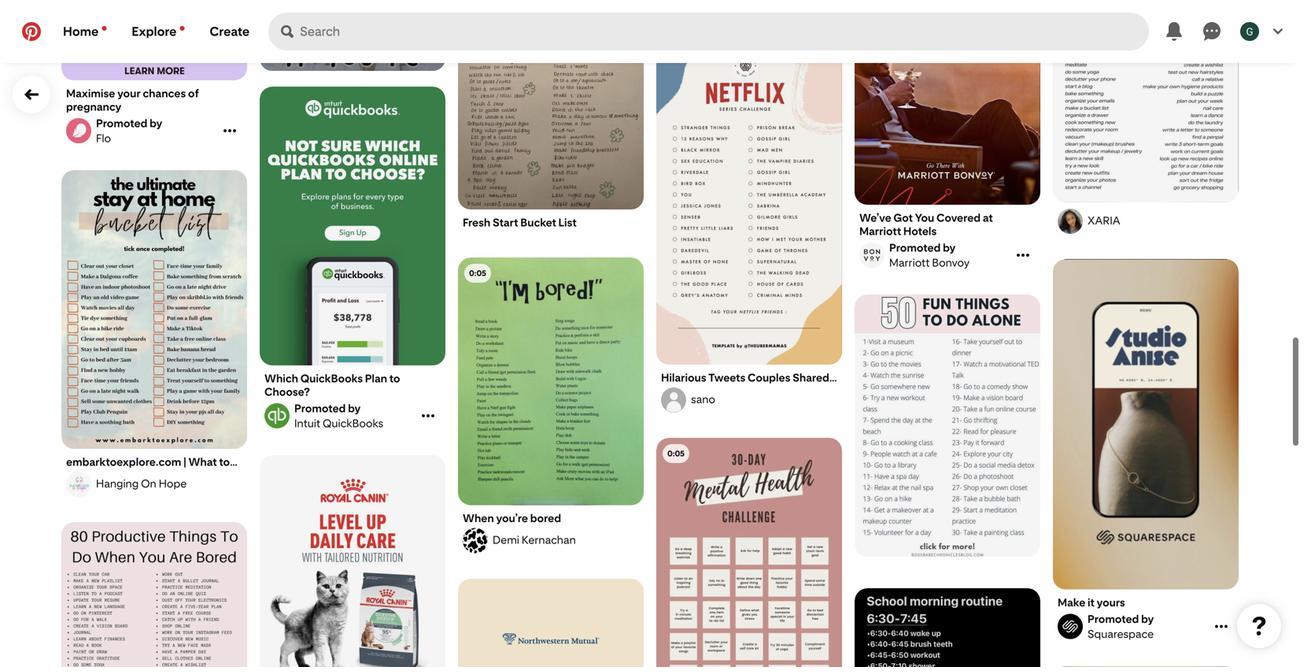 Task type: locate. For each thing, give the bounding box(es) containing it.
marriott left 'hotels'
[[860, 224, 902, 238]]

maximise your chances of pregnancy link
[[66, 87, 243, 113]]

this contains an image of: fresh start bucket list image
[[458, 0, 644, 210]]

to
[[311, 15, 324, 30], [390, 372, 400, 385]]

1 vertical spatial bored
[[531, 512, 562, 525]]

0 vertical spatial bored
[[380, 15, 415, 30]]

your
[[117, 87, 141, 100]]

it
[[1088, 596, 1095, 609]]

bored up kernachan
[[531, 512, 562, 525]]

0 horizontal spatial bored
[[380, 15, 415, 30]]

intuit
[[295, 417, 320, 430]]

at right when
[[418, 15, 429, 30]]

this contains an image of: 80 things to do when bored ❤️ image
[[61, 522, 247, 667]]

which quickbooks plan to choose? link
[[265, 372, 441, 398]]

when you're bored link
[[463, 512, 639, 525]]

0 vertical spatial quickbooks
[[301, 372, 363, 385]]

home
[[336, 30, 370, 45]]

when
[[344, 15, 377, 30]]

1 horizontal spatial bored
[[531, 512, 562, 525]]

bucket
[[521, 216, 557, 229]]

1 vertical spatial to
[[390, 372, 400, 385]]

at inside what to do when bored at home
[[418, 15, 429, 30]]

fresh start bucket list
[[463, 216, 577, 229]]

make it yours
[[1058, 596, 1126, 609]]

notifications image
[[102, 26, 107, 31]]

hanging on hope link
[[64, 472, 245, 497]]

0 vertical spatial at
[[418, 15, 429, 30]]

bored
[[380, 15, 415, 30], [531, 512, 562, 525]]

at right covered on the right top
[[983, 211, 994, 224]]

this contains an image of: when you're bored image
[[458, 258, 644, 505]]

quickbooks for which
[[301, 372, 363, 385]]

fresh
[[463, 216, 491, 229]]

marriott down 'hotels'
[[890, 256, 930, 269]]

create link
[[197, 13, 262, 50]]

list
[[559, 216, 577, 229]]

this contains an image of: image
[[1054, 0, 1240, 202], [855, 295, 1041, 557], [855, 588, 1041, 667]]

0 vertical spatial to
[[311, 15, 324, 30]]

1 horizontal spatial to
[[390, 372, 400, 385]]

home link
[[50, 13, 119, 50]]

to inside which quickbooks plan to choose?
[[390, 372, 400, 385]]

bored right when
[[380, 15, 415, 30]]

bored inside what to do when bored at home
[[380, 15, 415, 30]]

1 vertical spatial at
[[983, 211, 994, 224]]

quickbooks inside which quickbooks plan to choose?
[[301, 372, 363, 385]]

demi
[[493, 533, 520, 547]]

make it yours link
[[1058, 596, 1235, 609]]

demi kernachan
[[493, 533, 576, 547]]

kernachan
[[522, 533, 576, 547]]

which
[[265, 372, 298, 385]]

home
[[63, 24, 99, 39]]

quickbooks
[[301, 372, 363, 385], [323, 417, 384, 430]]

marriott
[[860, 224, 902, 238], [890, 256, 930, 269]]

quickbooks up intuit quickbooks link
[[301, 372, 363, 385]]

1 vertical spatial quickbooks
[[323, 417, 384, 430]]

0 horizontal spatial to
[[311, 15, 324, 30]]

to right plan at the bottom left of the page
[[390, 372, 400, 385]]

0 vertical spatial marriott
[[860, 224, 902, 238]]

at
[[418, 15, 429, 30], [983, 211, 994, 224]]

xaria
[[1088, 214, 1121, 227]]

hotels
[[904, 224, 937, 238]]

hanging on hope
[[96, 477, 187, 490]]

quickbooks for intuit
[[323, 417, 384, 430]]

quickbooks down which quickbooks plan to choose? link
[[323, 417, 384, 430]]

make
[[1058, 596, 1086, 609]]

when you're bored
[[463, 512, 562, 525]]

intuit quickbooks
[[295, 417, 384, 430]]

sano link
[[659, 387, 840, 413]]

on
[[141, 477, 156, 490]]

yours
[[1097, 596, 1126, 609]]

to left do
[[311, 15, 324, 30]]

marriott bonvoy
[[890, 256, 970, 269]]

create
[[210, 24, 250, 39]]

do
[[326, 15, 342, 30]]

1 horizontal spatial at
[[983, 211, 994, 224]]

choose?
[[265, 385, 310, 398]]

you
[[916, 211, 935, 224]]

0 horizontal spatial at
[[418, 15, 429, 30]]



Task type: describe. For each thing, give the bounding box(es) containing it.
marriott bonvoy link
[[858, 241, 1013, 269]]

at inside we've got you covered at marriott hotels
[[983, 211, 994, 224]]

bonvoy
[[933, 256, 970, 269]]

this contains an image of: hilarious tweets couples shared about moving in together image
[[657, 31, 843, 365]]

hope
[[159, 477, 187, 490]]

2 vertical spatial this contains an image of: image
[[855, 588, 1041, 667]]

plan
[[365, 372, 387, 385]]

flo link
[[64, 117, 220, 145]]

greg robinson image
[[1241, 22, 1260, 41]]

maximise
[[66, 87, 115, 100]]

as a guest at marriott hotels, you can focus on what matters most while we focus on taking care of you. enjoy your stay with flexible, sophisticated spaces and heartfelt service, no matter what brings you through our doors. image
[[855, 0, 1041, 205]]

explore
[[132, 24, 177, 39]]

notifications image
[[180, 26, 185, 31]]

1 vertical spatial this contains an image of: image
[[855, 295, 1041, 557]]

pregnancy
[[66, 100, 122, 113]]

xaria link
[[1056, 209, 1237, 234]]

intuit quickbooks link
[[262, 402, 418, 430]]

0 vertical spatial this contains an image of: image
[[1054, 0, 1240, 202]]

Search text field
[[300, 13, 1150, 50]]

this contains an image of: embarktoexplore.com | what to do when bored, things to do when bored, things to do at home image
[[61, 170, 247, 449]]

squarespace link
[[1056, 612, 1212, 641]]

of
[[188, 87, 199, 100]]

fresh start bucket list link
[[463, 216, 639, 229]]

squarespace
[[1088, 627, 1155, 641]]

what
[[276, 15, 309, 30]]

when
[[463, 512, 494, 525]]

7,854,349 users got pregnant while tracking their ovulation with flo 👶🏽 image
[[61, 0, 247, 80]]

1 vertical spatial marriott
[[890, 256, 930, 269]]

chances
[[143, 87, 186, 100]]

we've got you covered at marriott hotels
[[860, 211, 994, 238]]

got
[[894, 211, 913, 224]]

demi kernachan link
[[461, 528, 642, 553]]

sano
[[691, 393, 716, 406]]

looking for hacks to organize your small business? check out quickbooks online. image
[[260, 87, 446, 365]]

what to do when bored at home link
[[260, 0, 446, 71]]

what to do when bored at home
[[276, 15, 429, 45]]

which quickbooks plan to choose?
[[265, 372, 400, 398]]

we've got you covered at marriott hotels link
[[860, 211, 1036, 238]]

covered
[[937, 211, 981, 224]]

marriott inside we've got you covered at marriott hotels
[[860, 224, 902, 238]]

flo
[[96, 132, 111, 145]]

you're
[[496, 512, 528, 525]]

hanging
[[96, 477, 139, 490]]

explore link
[[119, 13, 197, 50]]

maximise your chances of pregnancy
[[66, 87, 199, 113]]

this contains an image of: 30 day mental health challenge image
[[657, 438, 843, 667]]

our financial advisors are ready to design your financial plan so the life you're hoping for can start happening. image
[[458, 579, 644, 667]]

shop royal canin® cat food at petsmart and give your cat the tailored nutrition they need to be their magnificent best at every stage of life. image
[[260, 455, 446, 667]]

we've
[[860, 211, 892, 224]]

search icon image
[[281, 25, 294, 38]]

to inside what to do when bored at home
[[311, 15, 324, 30]]

start
[[493, 216, 519, 229]]



Task type: vqa. For each thing, say whether or not it's contained in the screenshot.
ideas at the bottom of the page
no



